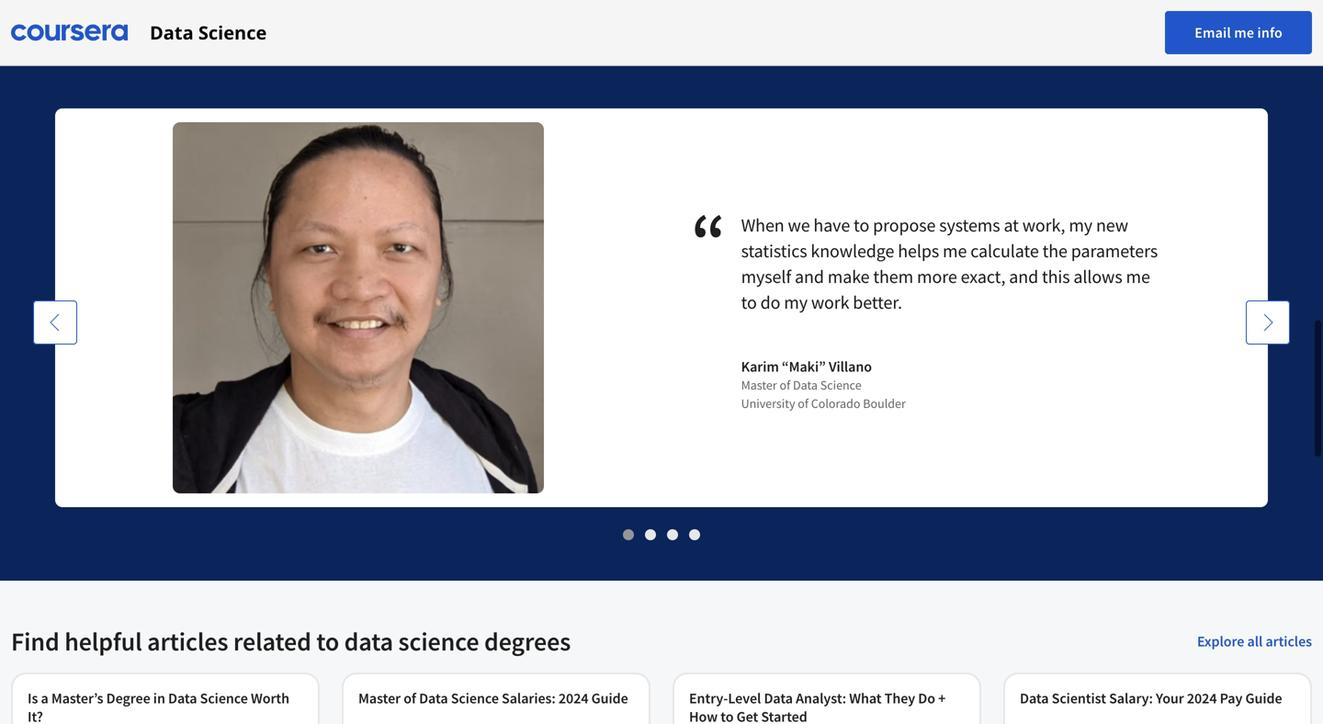 Task type: vqa. For each thing, say whether or not it's contained in the screenshot.
the all stars button
no



Task type: describe. For each thing, give the bounding box(es) containing it.
pay
[[1220, 689, 1243, 708]]

knowledge
[[811, 239, 895, 262]]

villano
[[829, 358, 872, 376]]

university
[[741, 395, 795, 412]]

systems
[[939, 214, 1000, 237]]

this
[[1042, 265, 1070, 288]]

"maki"
[[782, 358, 826, 376]]

to down myself
[[741, 291, 757, 314]]

karim "maki" villano master of data science university of colorado boulder
[[741, 358, 906, 412]]

have inside when we have to propose systems at work, my new statistics knowledge helps me calculate the parameters myself and make them more exact, and this allows me to do my work better.
[[814, 214, 850, 237]]

find helpful articles related to data science degrees
[[11, 625, 571, 658]]

make
[[828, 265, 870, 288]]

to left say?
[[405, 32, 428, 64]]

the
[[1043, 239, 1068, 262]]

related
[[233, 625, 311, 658]]

is
[[28, 689, 38, 708]]

1 vertical spatial data
[[344, 625, 393, 658]]

how
[[689, 708, 718, 724]]

2 and from the left
[[1009, 265, 1039, 288]]

master of data science salaries: 2024 guide link
[[358, 689, 634, 708]]

myself
[[741, 265, 791, 288]]

is a master's degree in data science worth it? link
[[28, 689, 303, 724]]

they
[[885, 689, 916, 708]]

parameters
[[1071, 239, 1158, 262]]

0 horizontal spatial what
[[11, 32, 68, 64]]

work
[[811, 291, 850, 314]]

is a master's degree in data science worth it?
[[28, 689, 289, 724]]

0 vertical spatial my
[[1069, 214, 1093, 237]]

level
[[728, 689, 761, 708]]

1 horizontal spatial me
[[1126, 265, 1150, 288]]

slides element
[[11, 525, 1312, 544]]

boulder
[[863, 395, 906, 412]]

data inside entry-level data analyst: what they do  + how to get started
[[764, 689, 793, 708]]

to up knowledge
[[854, 214, 870, 237]]

your
[[1156, 689, 1184, 708]]

colorado
[[811, 395, 861, 412]]

worth
[[251, 689, 289, 708]]

when
[[741, 214, 785, 237]]

0 horizontal spatial have
[[347, 32, 400, 64]]

science inside karim "maki" villano master of data science university of colorado boulder
[[820, 377, 862, 393]]

find
[[11, 625, 59, 658]]

entry-level data analyst: what they do  + how to get started
[[689, 689, 946, 724]]

email
[[1195, 23, 1231, 42]]

allows
[[1074, 265, 1123, 288]]

all
[[1248, 632, 1263, 651]]

analyst:
[[796, 689, 846, 708]]

karim
[[741, 358, 779, 376]]

next testimonial element
[[1246, 301, 1290, 724]]

more
[[917, 265, 957, 288]]

data scientist salary: your 2024 pay guide link
[[1020, 689, 1296, 708]]

degree
[[106, 689, 150, 708]]

work,
[[1023, 214, 1066, 237]]

0 horizontal spatial master
[[358, 689, 401, 708]]

1 vertical spatial my
[[784, 291, 808, 314]]

new
[[1096, 214, 1129, 237]]

say?
[[433, 32, 481, 64]]

1 vertical spatial of
[[798, 395, 809, 412]]

it?
[[28, 708, 43, 724]]

articles for helpful
[[147, 625, 228, 658]]

0 vertical spatial do
[[73, 32, 101, 64]]

guide for data scientist salary: your 2024 pay guide
[[1246, 689, 1283, 708]]

"
[[691, 193, 741, 286]]

do inside when we have to propose systems at work, my new statistics knowledge helps me calculate the parameters myself and make them more exact, and this allows me to do my work better.
[[761, 291, 781, 314]]



Task type: locate. For each thing, give the bounding box(es) containing it.
0 horizontal spatial science
[[160, 32, 241, 64]]

do
[[73, 32, 101, 64], [761, 291, 781, 314]]

and down calculate
[[1009, 265, 1039, 288]]

of
[[780, 377, 791, 393], [798, 395, 809, 412], [404, 689, 416, 708]]

entry-level data analyst: what they do  + how to get started link
[[689, 689, 965, 724]]

1 horizontal spatial data
[[344, 625, 393, 658]]

+
[[938, 689, 946, 708]]

a
[[41, 689, 48, 708]]

salaries:
[[502, 689, 556, 708]]

coursera image
[[11, 18, 128, 47]]

0 vertical spatial of
[[780, 377, 791, 393]]

students
[[246, 32, 342, 64]]

data scientist salary: your 2024 pay guide
[[1020, 689, 1283, 708]]

2 vertical spatial me
[[1126, 265, 1150, 288]]

master
[[741, 377, 777, 393], [358, 689, 401, 708]]

2 vertical spatial of
[[404, 689, 416, 708]]

0 vertical spatial have
[[347, 32, 400, 64]]

guide
[[592, 689, 628, 708], [1246, 689, 1283, 708]]

guide right salaries:
[[592, 689, 628, 708]]

0 horizontal spatial guide
[[592, 689, 628, 708]]

salary:
[[1109, 689, 1153, 708]]

science
[[198, 20, 267, 45], [820, 377, 862, 393], [200, 689, 248, 708], [451, 689, 499, 708]]

1 horizontal spatial guide
[[1246, 689, 1283, 708]]

them
[[873, 265, 914, 288]]

articles right all
[[1266, 632, 1312, 651]]

me left info
[[1234, 23, 1255, 42]]

what do data science students have to say?
[[11, 32, 481, 64]]

2 guide from the left
[[1246, 689, 1283, 708]]

helps
[[898, 239, 939, 262]]

0 horizontal spatial my
[[784, 291, 808, 314]]

me inside button
[[1234, 23, 1255, 42]]

master inside karim "maki" villano master of data science university of colorado boulder
[[741, 377, 777, 393]]

explore all articles
[[1197, 632, 1312, 651]]

explore
[[1197, 632, 1245, 651]]

started
[[761, 708, 808, 724]]

next image
[[1259, 313, 1277, 332]]

1 vertical spatial have
[[814, 214, 850, 237]]

0 horizontal spatial do
[[73, 32, 101, 64]]

get
[[737, 708, 758, 724]]

when we have to propose systems at work, my new statistics knowledge helps me calculate the parameters myself and make them more exact, and this allows me to do my work better.
[[741, 214, 1158, 314]]

2024
[[559, 689, 589, 708], [1187, 689, 1217, 708]]

0 vertical spatial science
[[160, 32, 241, 64]]

me down parameters in the right top of the page
[[1126, 265, 1150, 288]]

exact,
[[961, 265, 1006, 288]]

we
[[788, 214, 810, 237]]

data inside karim "maki" villano master of data science university of colorado boulder
[[793, 377, 818, 393]]

and up "work"
[[795, 265, 824, 288]]

0 vertical spatial data
[[106, 32, 155, 64]]

articles up in
[[147, 625, 228, 658]]

to right the related
[[316, 625, 339, 658]]

master's
[[51, 689, 103, 708]]

data
[[106, 32, 155, 64], [344, 625, 393, 658]]

1 guide from the left
[[592, 689, 628, 708]]

propose
[[873, 214, 936, 237]]

1 vertical spatial do
[[761, 291, 781, 314]]

have
[[347, 32, 400, 64], [814, 214, 850, 237]]

1 horizontal spatial of
[[780, 377, 791, 393]]

what
[[11, 32, 68, 64], [849, 689, 882, 708]]

2024 right salaries:
[[559, 689, 589, 708]]

in
[[153, 689, 165, 708]]

master of data science salaries: 2024 guide
[[358, 689, 628, 708]]

1 vertical spatial science
[[398, 625, 479, 658]]

science
[[160, 32, 241, 64], [398, 625, 479, 658]]

0 vertical spatial me
[[1234, 23, 1255, 42]]

1 2024 from the left
[[559, 689, 589, 708]]

1 horizontal spatial 2024
[[1187, 689, 1217, 708]]

to
[[405, 32, 428, 64], [854, 214, 870, 237], [741, 291, 757, 314], [316, 625, 339, 658], [721, 708, 734, 724]]

1 horizontal spatial articles
[[1266, 632, 1312, 651]]

have right students
[[347, 32, 400, 64]]

statistics
[[741, 239, 807, 262]]

to inside entry-level data analyst: what they do  + how to get started
[[721, 708, 734, 724]]

1 horizontal spatial what
[[849, 689, 882, 708]]

1 vertical spatial me
[[943, 239, 967, 262]]

email me info button
[[1166, 11, 1312, 54]]

2 2024 from the left
[[1187, 689, 1217, 708]]

me down systems
[[943, 239, 967, 262]]

previous image
[[46, 313, 64, 332]]

1 horizontal spatial do
[[761, 291, 781, 314]]

articles
[[147, 625, 228, 658], [1266, 632, 1312, 651]]

guide for master of data science salaries: 2024 guide
[[592, 689, 628, 708]]

1 horizontal spatial and
[[1009, 265, 1039, 288]]

me
[[1234, 23, 1255, 42], [943, 239, 967, 262], [1126, 265, 1150, 288]]

have right we
[[814, 214, 850, 237]]

0 horizontal spatial data
[[106, 32, 155, 64]]

email me info
[[1195, 23, 1283, 42]]

do
[[918, 689, 936, 708]]

0 vertical spatial master
[[741, 377, 777, 393]]

science inside "is a master's degree in data science worth it?"
[[200, 689, 248, 708]]

data science
[[150, 20, 267, 45]]

degrees
[[484, 625, 571, 658]]

2024 left pay
[[1187, 689, 1217, 708]]

info
[[1258, 23, 1283, 42]]

scientist
[[1052, 689, 1106, 708]]

explore all articles link
[[1197, 632, 1312, 651]]

better.
[[853, 291, 902, 314]]

1 horizontal spatial my
[[1069, 214, 1093, 237]]

1 vertical spatial master
[[358, 689, 401, 708]]

0 horizontal spatial and
[[795, 265, 824, 288]]

what inside entry-level data analyst: what they do  + how to get started
[[849, 689, 882, 708]]

0 horizontal spatial articles
[[147, 625, 228, 658]]

1 horizontal spatial have
[[814, 214, 850, 237]]

1 and from the left
[[795, 265, 824, 288]]

my
[[1069, 214, 1093, 237], [784, 291, 808, 314]]

0 horizontal spatial me
[[943, 239, 967, 262]]

at
[[1004, 214, 1019, 237]]

helpful
[[65, 625, 142, 658]]

my left "work"
[[784, 291, 808, 314]]

my left new
[[1069, 214, 1093, 237]]

and
[[795, 265, 824, 288], [1009, 265, 1039, 288]]

articles for all
[[1266, 632, 1312, 651]]

calculate
[[971, 239, 1039, 262]]

2 horizontal spatial of
[[798, 395, 809, 412]]

0 vertical spatial what
[[11, 32, 68, 64]]

guide right pay
[[1246, 689, 1283, 708]]

1 horizontal spatial master
[[741, 377, 777, 393]]

0 horizontal spatial of
[[404, 689, 416, 708]]

0 horizontal spatial 2024
[[559, 689, 589, 708]]

1 horizontal spatial science
[[398, 625, 479, 658]]

data
[[150, 20, 194, 45], [793, 377, 818, 393], [168, 689, 197, 708], [419, 689, 448, 708], [764, 689, 793, 708], [1020, 689, 1049, 708]]

2 horizontal spatial me
[[1234, 23, 1255, 42]]

1 vertical spatial what
[[849, 689, 882, 708]]

data inside "is a master's degree in data science worth it?"
[[168, 689, 197, 708]]

entry-
[[689, 689, 728, 708]]

to left get
[[721, 708, 734, 724]]

previous testimonial element
[[33, 301, 77, 724]]

testimonial by karim "maki" villano image
[[173, 122, 544, 494]]



